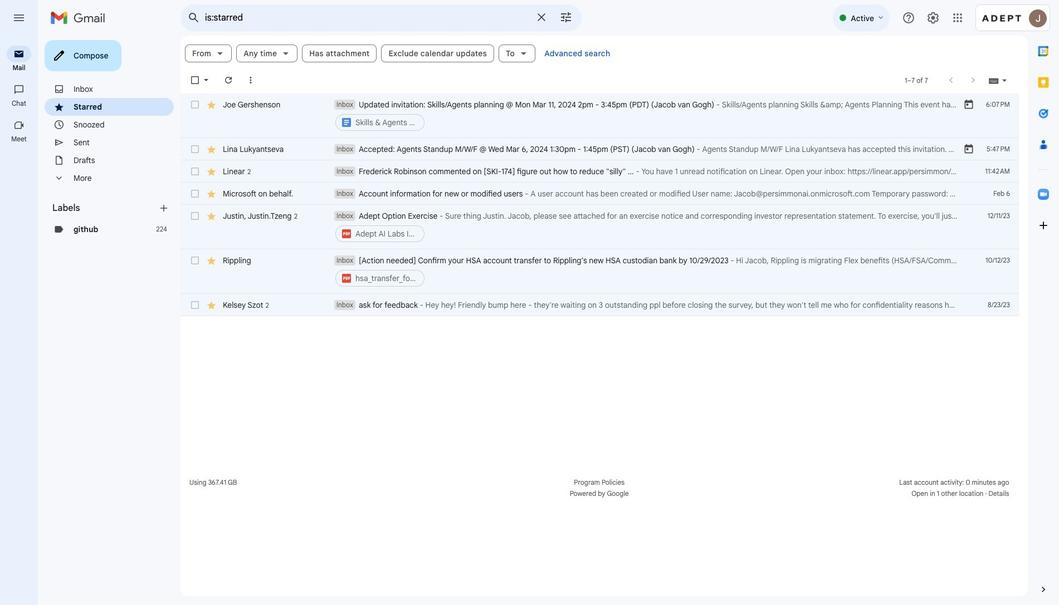 Task type: describe. For each thing, give the bounding box(es) containing it.
search in mail image
[[184, 8, 204, 28]]

4 row from the top
[[181, 183, 1020, 205]]

calendar event image
[[964, 144, 975, 155]]

2 cell from the top
[[334, 211, 964, 244]]

gmail image
[[50, 7, 111, 29]]

7 row from the top
[[181, 294, 1020, 317]]

select input tool image
[[1002, 76, 1008, 85]]

Search in mail text field
[[205, 12, 528, 23]]

main menu image
[[12, 11, 26, 25]]



Task type: vqa. For each thing, say whether or not it's contained in the screenshot.
cell
yes



Task type: locate. For each thing, give the bounding box(es) containing it.
6 row from the top
[[181, 250, 1020, 294]]

footer
[[181, 478, 1020, 500]]

settings image
[[927, 11, 940, 25]]

Search in mail search field
[[181, 4, 582, 31]]

refresh image
[[223, 75, 234, 86]]

cell
[[334, 99, 964, 133], [334, 211, 964, 244], [334, 255, 964, 289]]

0 vertical spatial cell
[[334, 99, 964, 133]]

2 row from the top
[[181, 138, 1020, 161]]

3 row from the top
[[181, 161, 1020, 183]]

None checkbox
[[190, 166, 201, 177], [190, 188, 201, 200], [190, 166, 201, 177], [190, 188, 201, 200]]

2 vertical spatial cell
[[334, 255, 964, 289]]

more email options image
[[245, 75, 256, 86]]

clear search image
[[531, 6, 553, 28]]

None checkbox
[[190, 75, 201, 86], [190, 99, 201, 110], [190, 144, 201, 155], [190, 211, 201, 222], [190, 255, 201, 266], [190, 300, 201, 311], [190, 75, 201, 86], [190, 99, 201, 110], [190, 144, 201, 155], [190, 211, 201, 222], [190, 255, 201, 266], [190, 300, 201, 311]]

tab list
[[1029, 36, 1060, 566]]

heading
[[0, 64, 38, 72], [0, 99, 38, 108], [0, 135, 38, 144], [52, 203, 158, 214]]

3 cell from the top
[[334, 255, 964, 289]]

advanced search options image
[[555, 6, 578, 28]]

1 row from the top
[[181, 94, 1020, 138]]

row
[[181, 94, 1020, 138], [181, 138, 1020, 161], [181, 161, 1020, 183], [181, 183, 1020, 205], [181, 205, 1020, 250], [181, 250, 1020, 294], [181, 294, 1020, 317]]

1 cell from the top
[[334, 99, 964, 133]]

support image
[[903, 11, 916, 25]]

calendar event image
[[964, 99, 975, 110]]

navigation
[[0, 36, 39, 606]]

1 vertical spatial cell
[[334, 211, 964, 244]]

5 row from the top
[[181, 205, 1020, 250]]



